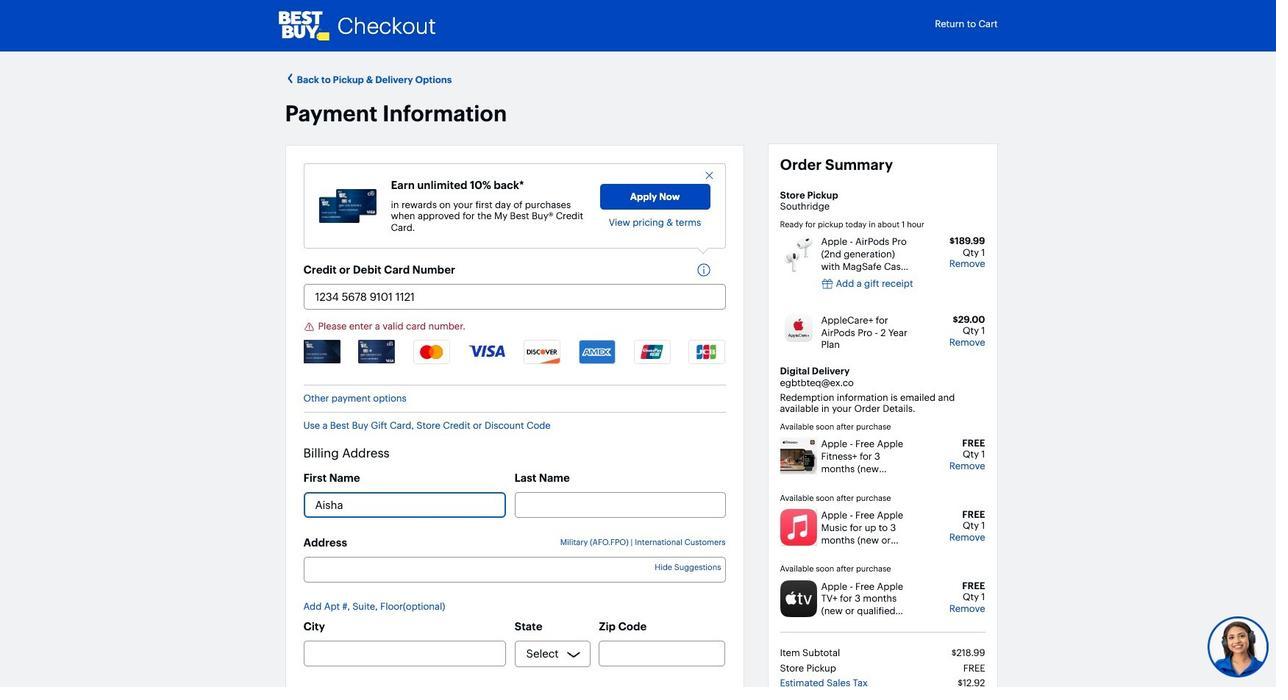 Task type: vqa. For each thing, say whether or not it's contained in the screenshot.
C)
no



Task type: locate. For each thing, give the bounding box(es) containing it.
my best buy card image
[[303, 340, 340, 363], [359, 340, 395, 363]]

list
[[303, 340, 726, 378]]

None field
[[303, 557, 726, 583]]

my best buy card image left mastercard image
[[359, 340, 395, 363]]

mastercard image
[[414, 340, 450, 364]]

1 horizontal spatial my best buy card image
[[359, 340, 395, 363]]

None text field
[[303, 493, 506, 518], [515, 493, 726, 518], [303, 493, 506, 518], [515, 493, 726, 518]]

0 horizontal spatial my best buy card image
[[303, 340, 340, 363]]

my best buy credit card image
[[319, 189, 376, 223]]

jcb image
[[689, 340, 726, 364]]

None text field
[[303, 284, 726, 310], [303, 641, 506, 667], [599, 641, 726, 667], [303, 284, 726, 310], [303, 641, 506, 667], [599, 641, 726, 667]]

my best buy card image down error image
[[303, 340, 340, 363]]



Task type: describe. For each thing, give the bounding box(es) containing it.
information image
[[696, 263, 718, 278]]

close image
[[704, 170, 715, 181]]

visa image
[[469, 340, 505, 359]]

best buy help human beacon image
[[1207, 615, 1269, 678]]

union pay image
[[634, 340, 671, 364]]

discover image
[[524, 340, 561, 364]]

amex image
[[579, 340, 616, 364]]

1 my best buy card image from the left
[[303, 340, 340, 363]]

2 my best buy card image from the left
[[359, 340, 395, 363]]

error image
[[303, 321, 315, 332]]



